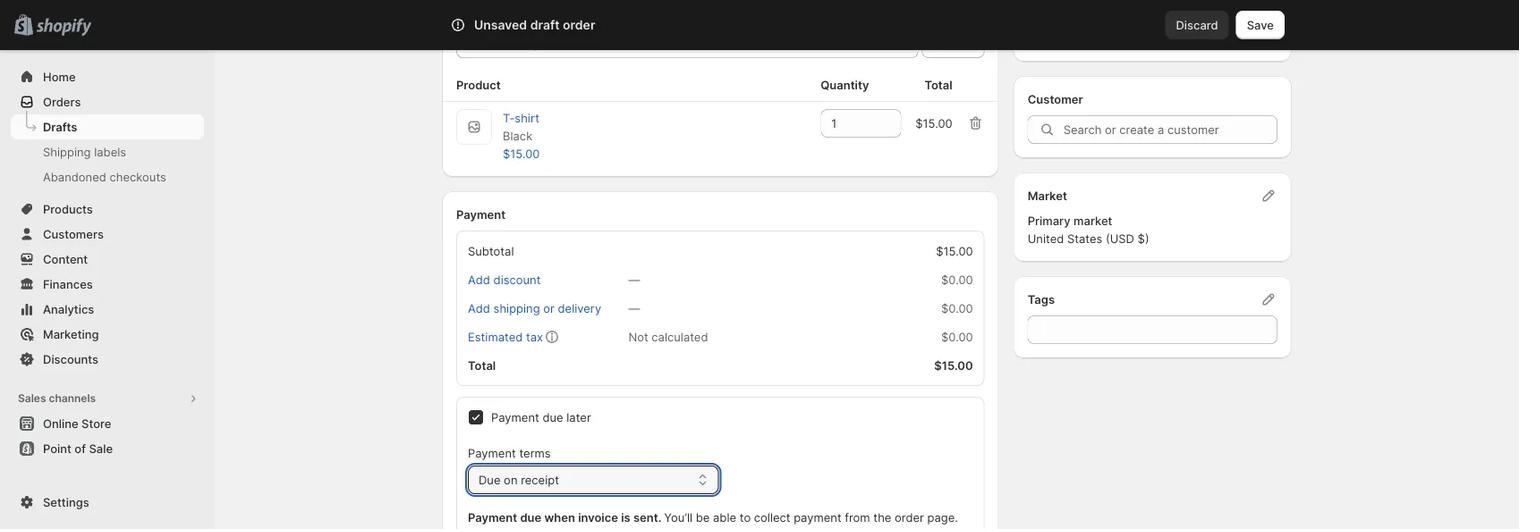 Task type: describe. For each thing, give the bounding box(es) containing it.
from
[[845, 511, 870, 525]]

$0.00 for add shipping or delivery
[[941, 301, 973, 315]]

search
[[529, 18, 567, 32]]

0 horizontal spatial order
[[563, 17, 595, 33]]

settings link
[[11, 490, 204, 515]]

estimated
[[468, 330, 523, 344]]

shipping
[[43, 145, 91, 159]]

due on receipt
[[479, 473, 559, 487]]

payment for payment
[[456, 208, 506, 221]]

tax
[[526, 330, 543, 344]]

Search products text field
[[492, 30, 918, 58]]

estimated tax button
[[457, 325, 554, 350]]

finances
[[43, 277, 93, 291]]

payment for payment due when invoice is sent. you'll be able to collect payment from the order page.
[[468, 511, 517, 525]]

you'll
[[664, 511, 693, 525]]

black
[[503, 129, 532, 143]]

to
[[740, 511, 751, 525]]

sent.
[[633, 511, 661, 525]]

1 horizontal spatial order
[[895, 511, 924, 525]]

discounts link
[[11, 347, 204, 372]]

1 vertical spatial total
[[468, 359, 496, 373]]

sales
[[18, 392, 46, 405]]

t-
[[503, 111, 515, 125]]

t-shirt black
[[503, 111, 539, 143]]

calculated
[[652, 330, 708, 344]]

united
[[1028, 232, 1064, 246]]

save
[[1247, 18, 1274, 32]]

— for add shipping or delivery
[[628, 301, 640, 315]]

add for add discount
[[468, 273, 490, 287]]

payment due when invoice is sent. you'll be able to collect payment from the order page.
[[468, 511, 958, 525]]

store
[[81, 417, 111, 431]]

add shipping or delivery
[[468, 301, 601, 315]]

apps
[[69, 506, 96, 520]]

shipping labels
[[43, 145, 126, 159]]

$)
[[1138, 232, 1149, 246]]

search button
[[500, 11, 1019, 39]]

checkouts
[[110, 170, 166, 184]]

shopify image
[[36, 18, 91, 36]]

invoice
[[578, 511, 618, 525]]

is
[[621, 511, 630, 525]]

discount
[[493, 273, 541, 287]]

quantity
[[821, 78, 869, 92]]

settings
[[43, 496, 89, 509]]

discounts
[[43, 352, 98, 366]]

of
[[75, 442, 86, 456]]

channels
[[49, 392, 96, 405]]

save button
[[1236, 11, 1285, 39]]

browse
[[933, 37, 974, 51]]

later
[[567, 411, 591, 425]]

payment
[[794, 511, 842, 525]]

unsaved draft order
[[474, 17, 595, 33]]

online store button
[[0, 412, 215, 437]]

point of sale
[[43, 442, 113, 456]]

payment due later
[[491, 411, 591, 425]]

payment for payment terms
[[468, 446, 516, 460]]

customers
[[43, 227, 104, 241]]

content
[[43, 252, 88, 266]]

tags
[[1028, 293, 1055, 306]]

when
[[544, 511, 575, 525]]

drafts link
[[11, 115, 204, 140]]

apps button
[[11, 476, 204, 501]]

1 horizontal spatial products
[[456, 6, 507, 20]]

shirt
[[515, 111, 539, 125]]

(usd
[[1106, 232, 1134, 246]]

abandoned checkouts
[[43, 170, 166, 184]]

payment terms
[[468, 446, 551, 460]]

orders
[[43, 95, 81, 109]]

1 vertical spatial products
[[43, 202, 93, 216]]

0 vertical spatial total
[[925, 78, 952, 92]]

on
[[504, 473, 518, 487]]

point
[[43, 442, 71, 456]]



Task type: locate. For each thing, give the bounding box(es) containing it.
2 vertical spatial $0.00
[[941, 330, 973, 344]]

discard link
[[1165, 11, 1229, 39]]

page.
[[927, 511, 958, 525]]

0 vertical spatial due
[[543, 411, 563, 425]]

not
[[628, 330, 648, 344]]

add for add shipping or delivery
[[468, 301, 490, 315]]

apps
[[18, 482, 45, 495]]

add
[[468, 273, 490, 287], [468, 301, 490, 315], [43, 506, 66, 520]]

$15.00 inside button
[[503, 147, 540, 161]]

not calculated
[[628, 330, 708, 344]]

finances link
[[11, 272, 204, 297]]

$15.00 button
[[492, 141, 551, 166]]

0 vertical spatial $0.00
[[941, 273, 973, 287]]

0 vertical spatial products
[[456, 6, 507, 20]]

unsaved
[[474, 17, 527, 33]]

1 vertical spatial add
[[468, 301, 490, 315]]

2 $0.00 from the top
[[941, 301, 973, 315]]

subtotal
[[468, 244, 514, 258]]

analytics link
[[11, 297, 204, 322]]

0 vertical spatial add
[[468, 273, 490, 287]]

products link
[[11, 197, 204, 222]]

3 $0.00 from the top
[[941, 330, 973, 344]]

discard
[[1176, 18, 1218, 32]]

online
[[43, 417, 78, 431]]

payment up subtotal
[[456, 208, 506, 221]]

content link
[[11, 247, 204, 272]]

labels
[[94, 145, 126, 159]]

states
[[1067, 232, 1102, 246]]

market
[[1028, 189, 1067, 203]]

1 vertical spatial $0.00
[[941, 301, 973, 315]]

sales channels
[[18, 392, 96, 405]]

add apps button
[[11, 501, 204, 526]]

— for add discount
[[628, 273, 640, 287]]

2 vertical spatial add
[[43, 506, 66, 520]]

due left 'when' at the bottom left of the page
[[520, 511, 541, 525]]

abandoned checkouts link
[[11, 165, 204, 190]]

primary market united states (usd $)
[[1028, 214, 1149, 246]]

0 vertical spatial —
[[628, 273, 640, 287]]

payment down due
[[468, 511, 517, 525]]

add inside add shipping or delivery button
[[468, 301, 490, 315]]

due
[[479, 473, 501, 487]]

home
[[43, 70, 76, 84]]

due for when
[[520, 511, 541, 525]]

1 horizontal spatial due
[[543, 411, 563, 425]]

0 vertical spatial order
[[563, 17, 595, 33]]

browse button
[[922, 30, 985, 58]]

payment for payment due later
[[491, 411, 539, 425]]

online store link
[[11, 412, 204, 437]]

payment up payment terms
[[491, 411, 539, 425]]

shipping
[[493, 301, 540, 315]]

primary
[[1028, 214, 1071, 228]]

None number field
[[821, 109, 874, 138]]

products up customers
[[43, 202, 93, 216]]

estimated tax
[[468, 330, 543, 344]]

1 — from the top
[[628, 273, 640, 287]]

add shipping or delivery button
[[457, 296, 612, 321]]

add down subtotal
[[468, 273, 490, 287]]

receipt
[[521, 473, 559, 487]]

sale
[[89, 442, 113, 456]]

able
[[713, 511, 736, 525]]

marketing
[[43, 327, 99, 341]]

1 vertical spatial due
[[520, 511, 541, 525]]

point of sale link
[[11, 437, 204, 462]]

due for later
[[543, 411, 563, 425]]

$0.00 for add discount
[[941, 273, 973, 287]]

t-shirt link
[[503, 111, 539, 125]]

payment up due
[[468, 446, 516, 460]]

due left later
[[543, 411, 563, 425]]

1 vertical spatial —
[[628, 301, 640, 315]]

add up estimated
[[468, 301, 490, 315]]

orders link
[[11, 89, 204, 115]]

customer
[[1028, 92, 1083, 106]]

total down browse "button"
[[925, 78, 952, 92]]

add apps
[[43, 506, 96, 520]]

delivery
[[558, 301, 601, 315]]

1 horizontal spatial total
[[925, 78, 952, 92]]

order
[[563, 17, 595, 33], [895, 511, 924, 525]]

add discount button
[[457, 267, 551, 293]]

point of sale button
[[0, 437, 215, 462]]

sales channels button
[[11, 386, 204, 412]]

or
[[543, 301, 555, 315]]

add left 'apps'
[[43, 506, 66, 520]]

analytics
[[43, 302, 94, 316]]

customers link
[[11, 222, 204, 247]]

$15.00
[[915, 116, 952, 130], [503, 147, 540, 161], [936, 244, 973, 258], [934, 359, 973, 373]]

add inside add apps button
[[43, 506, 66, 520]]

order right the
[[895, 511, 924, 525]]

0 horizontal spatial products
[[43, 202, 93, 216]]

payment
[[456, 208, 506, 221], [491, 411, 539, 425], [468, 446, 516, 460], [468, 511, 517, 525]]

terms
[[519, 446, 551, 460]]

draft
[[530, 17, 560, 33]]

abandoned
[[43, 170, 106, 184]]

be
[[696, 511, 710, 525]]

shipping labels link
[[11, 140, 204, 165]]

the
[[873, 511, 891, 525]]

market
[[1074, 214, 1112, 228]]

home link
[[11, 64, 204, 89]]

collect
[[754, 511, 790, 525]]

2 — from the top
[[628, 301, 640, 315]]

—
[[628, 273, 640, 287], [628, 301, 640, 315]]

product
[[456, 78, 501, 92]]

add inside 'add discount' button
[[468, 273, 490, 287]]

products left draft at top
[[456, 6, 507, 20]]

1 vertical spatial order
[[895, 511, 924, 525]]

order right draft at top
[[563, 17, 595, 33]]

0 horizontal spatial due
[[520, 511, 541, 525]]

add discount
[[468, 273, 541, 287]]

marketing link
[[11, 322, 204, 347]]

0 horizontal spatial total
[[468, 359, 496, 373]]

1 $0.00 from the top
[[941, 273, 973, 287]]

add for add apps
[[43, 506, 66, 520]]

total down estimated
[[468, 359, 496, 373]]

drafts
[[43, 120, 77, 134]]



Task type: vqa. For each thing, say whether or not it's contained in the screenshot.
use
no



